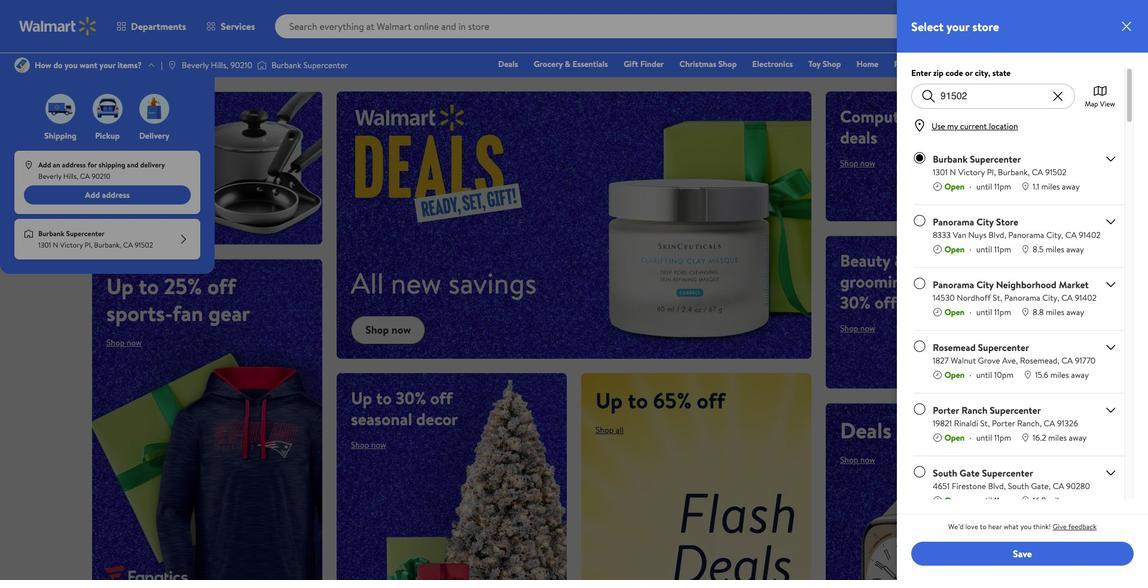 Task type: vqa. For each thing, say whether or not it's contained in the screenshot.
Rosemead,
yes



Task type: describe. For each thing, give the bounding box(es) containing it.
to inside dialog
[[980, 522, 987, 532]]

deals link
[[493, 57, 524, 71]]

91402 for panorama city store
[[1079, 229, 1101, 241]]

Enter zip code or city, state text field
[[936, 84, 1051, 108]]

gift cards
[[938, 58, 975, 70]]

view
[[1100, 99, 1116, 109]]

home link
[[851, 57, 884, 71]]

current
[[960, 120, 987, 132]]

1301 inside 'select store' option group
[[933, 166, 948, 178]]

savings
[[448, 263, 537, 303]]

1.1 miles away
[[1033, 181, 1080, 193]]

gift
[[918, 105, 945, 128]]

miles for south gate supercenter
[[1049, 495, 1067, 507]]

away for rosemead supercenter
[[1071, 369, 1089, 381]]

toy shop link
[[803, 57, 847, 71]]

 image for how do you want your items?
[[14, 57, 30, 73]]

rosemead supercenter 1827 walnut grove ave, rosemead, ca 91770
[[933, 341, 1096, 367]]

your inside dialog
[[947, 18, 970, 34]]

my
[[947, 120, 958, 132]]

91402 for panorama city neighborhood market
[[1075, 292, 1097, 304]]

15.6 miles away
[[1035, 369, 1089, 381]]

address inside button
[[102, 189, 130, 201]]

now for great home deals
[[127, 157, 142, 169]]

how
[[35, 59, 51, 71]]

to inside beauty & grooming up to 30% off
[[938, 269, 953, 293]]

victory inside 'select store' option group
[[958, 166, 985, 178]]

grooming
[[840, 269, 911, 293]]

5 11pm from the top
[[995, 495, 1011, 507]]

an
[[53, 160, 60, 170]]

16.9 miles away
[[1033, 495, 1087, 507]]

now for deals on tech gifts
[[861, 454, 876, 466]]

shop now link for up to 30% off seasonal decor
[[351, 439, 386, 451]]

computer gift deals
[[840, 105, 945, 149]]

on
[[897, 415, 921, 445]]

grove
[[978, 355, 1000, 367]]

shop now link for deals on tech gifts
[[840, 454, 876, 466]]

8.8
[[1033, 306, 1044, 318]]

clear zip code or city, state field image
[[1051, 89, 1065, 103]]

south gate supercenter store details image
[[1104, 466, 1118, 480]]

shop for deals on tech gifts
[[840, 454, 859, 466]]

miles for burbank supercenter
[[1042, 181, 1060, 193]]

want
[[80, 59, 97, 71]]

new
[[391, 263, 442, 303]]

8
[[1123, 13, 1127, 23]]

blvd, inside south gate supercenter 4651 firestone blvd, south gate, ca 90280
[[988, 480, 1006, 492]]

· for supercenter
[[970, 432, 972, 444]]

shop for all new savings
[[365, 322, 389, 337]]

st, inside "panorama city neighborhood market 14530 nordhoff st, panorama city, ca 91402"
[[993, 292, 1003, 304]]

0 horizontal spatial 91502
[[135, 240, 153, 250]]

· for 1301
[[970, 181, 972, 193]]

registry
[[991, 58, 1021, 70]]

8.5
[[1033, 243, 1044, 255]]

1301 n victory pl, burbank, ca 91502. element
[[933, 166, 1080, 178]]

30% inside beauty & grooming up to 30% off
[[840, 290, 871, 314]]

miles for panorama city store
[[1046, 243, 1065, 255]]

gifts
[[973, 415, 1016, 445]]

ranch,
[[1017, 418, 1042, 429]]

30% inside up to 30% off seasonal decor
[[396, 386, 426, 409]]

open · until 11pm for 1301
[[945, 181, 1011, 193]]

ca inside panorama city store 8333 van nuys blvd, panorama city, ca 91402
[[1066, 229, 1077, 241]]

shop now link for up to 25% off sports-fan gear
[[106, 337, 142, 349]]

ca inside the porter ranch supercenter 19821 rinaldi st, porter ranch, ca 91326
[[1044, 418, 1055, 429]]

miles for rosemead supercenter
[[1051, 369, 1069, 381]]

enter zip code or city, state
[[912, 67, 1011, 79]]

burbank, inside 'select store' option group
[[998, 166, 1030, 178]]

19821 rinaldi st, porter ranch, ca 91326. element
[[933, 418, 1087, 430]]

christmas shop link
[[674, 57, 742, 71]]

91502 inside 'select store' option group
[[1046, 166, 1067, 178]]

away for panorama city store
[[1067, 243, 1084, 255]]

open for burbank supercenter
[[945, 181, 965, 193]]

now for up to 25% off sports-fan gear
[[127, 337, 142, 349]]

8.8 miles away
[[1033, 306, 1085, 318]]

cards
[[954, 58, 975, 70]]

· for 1827
[[970, 369, 972, 381]]

off for up to 65% off
[[697, 386, 726, 415]]

shop now link for beauty & grooming up to 30% off
[[840, 322, 876, 334]]

0 horizontal spatial burbank supercenter 1301 n victory pl, burbank, ca 91502
[[38, 229, 153, 250]]

Search search field
[[275, 14, 940, 38]]

walnut
[[951, 355, 976, 367]]

19821
[[933, 418, 952, 429]]

panorama up 14530
[[933, 278, 974, 291]]

shipping
[[44, 130, 77, 142]]

fan
[[173, 298, 203, 328]]

65%
[[653, 386, 692, 415]]

add address
[[85, 189, 130, 201]]

 image left an
[[24, 160, 33, 170]]

sports-
[[106, 298, 173, 328]]

south gate supercenter 4651 firestone blvd, south gate, ca 90280
[[933, 467, 1090, 492]]

until for store
[[977, 243, 993, 255]]

1 vertical spatial victory
[[60, 240, 83, 250]]

save button
[[912, 542, 1134, 566]]

grocery
[[534, 58, 563, 70]]

now for all new savings
[[392, 322, 411, 337]]

 image for shipping
[[45, 94, 75, 124]]

city for neighborhood
[[977, 278, 994, 291]]

shop now for beauty & grooming up to 30% off
[[840, 322, 876, 334]]

code
[[946, 67, 963, 79]]

until 11pm
[[977, 495, 1011, 507]]

0 vertical spatial you
[[65, 59, 78, 71]]

gift finder
[[624, 58, 664, 70]]

fashion
[[894, 58, 922, 70]]

ca down add address button
[[123, 240, 133, 250]]

$618.20
[[1110, 29, 1130, 38]]

8.5 miles away
[[1033, 243, 1084, 255]]

off for up to 25% off sports-fan gear
[[207, 272, 236, 301]]

up to 65% off
[[596, 386, 726, 415]]

miles for porter ranch supercenter
[[1049, 432, 1067, 444]]

shop all
[[596, 424, 624, 436]]

8333
[[933, 229, 951, 241]]

away for porter ranch supercenter
[[1069, 432, 1087, 444]]

0 vertical spatial 90210
[[230, 59, 252, 71]]

0 vertical spatial burbank
[[272, 59, 301, 71]]

1 vertical spatial 1301
[[38, 240, 51, 250]]

open · until 11pm for neighborhood
[[945, 306, 1011, 318]]

10pm
[[995, 369, 1014, 381]]

neighborhood
[[996, 278, 1057, 291]]

beverly hills, 90210
[[182, 59, 252, 71]]

deals for beauty
[[840, 126, 878, 149]]

map view button
[[1085, 84, 1116, 109]]

hear
[[989, 522, 1002, 532]]

use my current location button
[[927, 120, 1022, 132]]

shop now for great home deals
[[106, 157, 142, 169]]

shop now for up to 30% off seasonal decor
[[351, 439, 386, 451]]

25%
[[164, 272, 202, 301]]

open for panorama city store
[[945, 243, 965, 255]]

all
[[351, 263, 384, 303]]

 image for burbank supercenter
[[257, 59, 267, 71]]

electronics link
[[747, 57, 799, 71]]

electronics
[[753, 58, 793, 70]]

· for store
[[970, 243, 972, 255]]

deals on tech gifts
[[840, 415, 1016, 445]]

walmart image
[[19, 17, 97, 36]]

shipping button
[[43, 91, 78, 142]]

select store option group
[[912, 142, 1125, 580]]

to for up to 25% off sports-fan gear
[[139, 272, 159, 301]]

use my current location
[[932, 120, 1018, 132]]

gear
[[208, 298, 250, 328]]

or
[[965, 67, 973, 79]]

& for grooming
[[895, 249, 906, 272]]

up
[[915, 269, 934, 293]]

now for computer gift deals
[[861, 157, 876, 169]]

essentials
[[573, 58, 608, 70]]

beauty
[[840, 249, 891, 272]]

|
[[161, 59, 163, 71]]

shop for up to 30% off seasonal decor
[[351, 439, 369, 451]]

burbank inside 'select store' option group
[[933, 153, 968, 166]]

& for essentials
[[565, 58, 571, 70]]

n inside 'select store' option group
[[950, 166, 956, 178]]

add for add address
[[85, 189, 100, 201]]

90210 inside add an address for shipping and delivery beverly hills, ca 90210
[[92, 171, 110, 181]]

shipping
[[99, 160, 125, 170]]

burbank supercenter 1301 n victory pl, burbank, ca 91502 inside 'select store' option group
[[933, 153, 1067, 178]]

beauty & grooming up to 30% off
[[840, 249, 953, 314]]

91326
[[1057, 418, 1078, 429]]

shop for up to 25% off sports-fan gear
[[106, 337, 125, 349]]

close panel image
[[1120, 19, 1134, 33]]

panorama city neighborhood market 14530 nordhoff st, panorama city, ca 91402
[[933, 278, 1097, 304]]

rosemead,
[[1020, 355, 1060, 367]]



Task type: locate. For each thing, give the bounding box(es) containing it.
 image up delivery
[[139, 94, 169, 124]]

0 vertical spatial &
[[565, 58, 571, 70]]

open down 4651
[[945, 495, 965, 507]]

love
[[966, 522, 979, 532]]

1 vertical spatial st,
[[981, 418, 990, 429]]

city up nordhoff
[[977, 278, 994, 291]]

1 vertical spatial 90210
[[92, 171, 110, 181]]

open · until 11pm down nuys
[[945, 243, 1011, 255]]

91502
[[1046, 166, 1067, 178], [135, 240, 153, 250]]

2 gift from the left
[[938, 58, 952, 70]]

to for up to 30% off seasonal decor
[[376, 386, 392, 409]]

burbank, down location
[[998, 166, 1030, 178]]

 image
[[14, 57, 30, 73], [257, 59, 267, 71], [167, 60, 177, 70], [45, 94, 75, 124], [92, 94, 122, 124], [139, 94, 169, 124], [24, 160, 33, 170]]

0 horizontal spatial 30%
[[396, 386, 426, 409]]

2 vertical spatial burbank
[[38, 229, 64, 239]]

away down 91770
[[1071, 369, 1089, 381]]

until down rinaldi
[[977, 432, 993, 444]]

open
[[945, 181, 965, 193], [945, 243, 965, 255], [945, 306, 965, 318], [945, 369, 965, 381], [945, 432, 965, 444], [945, 495, 965, 507]]

3 until from the top
[[977, 306, 993, 318]]

1 horizontal spatial you
[[1021, 522, 1032, 532]]

gift
[[624, 58, 638, 70], [938, 58, 952, 70]]

None radio
[[914, 152, 926, 164], [914, 340, 926, 352], [914, 466, 926, 478], [914, 152, 926, 164], [914, 340, 926, 352], [914, 466, 926, 478]]

to right love
[[980, 522, 987, 532]]

· for neighborhood
[[970, 306, 972, 318]]

3 open from the top
[[945, 306, 965, 318]]

 image for pickup
[[92, 94, 122, 124]]

ca inside "panorama city neighborhood market 14530 nordhoff st, panorama city, ca 91402"
[[1062, 292, 1073, 304]]

add an address for shipping and delivery beverly hills, ca 90210
[[38, 160, 165, 181]]

0 horizontal spatial 1301
[[38, 240, 51, 250]]

how do you want your items?
[[35, 59, 142, 71]]

pl, down add address button
[[85, 240, 92, 250]]

0 horizontal spatial gift
[[624, 58, 638, 70]]

1 horizontal spatial south
[[1008, 480, 1029, 492]]

5 · from the top
[[970, 432, 972, 444]]

supercenter inside south gate supercenter 4651 firestone blvd, south gate, ca 90280
[[982, 467, 1034, 480]]

1 horizontal spatial 91502
[[1046, 166, 1067, 178]]

christmas shop
[[680, 58, 737, 70]]

· down nuys
[[970, 243, 972, 255]]

open · until 11pm for store
[[945, 243, 1011, 255]]

1 horizontal spatial add
[[85, 189, 100, 201]]

0 vertical spatial 91402
[[1079, 229, 1101, 241]]

blvd, inside panorama city store 8333 van nuys blvd, panorama city, ca 91402
[[989, 229, 1007, 241]]

to inside up to 25% off sports-fan gear
[[139, 272, 159, 301]]

up inside up to 30% off seasonal decor
[[351, 386, 372, 409]]

& right grocery
[[565, 58, 571, 70]]

seasonal
[[351, 407, 412, 430]]

shop now link
[[106, 157, 142, 169], [840, 157, 876, 169], [351, 316, 425, 344], [840, 322, 876, 334], [106, 337, 142, 349], [351, 439, 386, 451], [840, 454, 876, 466]]

miles right 8.8
[[1046, 306, 1065, 318]]

3 · from the top
[[970, 306, 972, 318]]

0 vertical spatial address
[[62, 160, 86, 170]]

open · until 10pm
[[945, 369, 1014, 381]]

1 vertical spatial &
[[895, 249, 906, 272]]

beverly down an
[[38, 171, 62, 181]]

open · until 11pm down 1301 n victory pl, burbank, ca 91502. element
[[945, 181, 1011, 193]]

16.2
[[1033, 432, 1047, 444]]

1 vertical spatial blvd,
[[988, 480, 1006, 492]]

home
[[152, 105, 193, 128]]

1 vertical spatial deals
[[840, 415, 892, 445]]

market
[[1059, 278, 1089, 291]]

1 horizontal spatial deals
[[840, 415, 892, 445]]

6 until from the top
[[977, 495, 993, 507]]

1 horizontal spatial st,
[[993, 292, 1003, 304]]

away right 1.1
[[1062, 181, 1080, 193]]

4 open from the top
[[945, 369, 965, 381]]

1 horizontal spatial 1301
[[933, 166, 948, 178]]

1 horizontal spatial your
[[947, 18, 970, 34]]

away down 90280
[[1069, 495, 1087, 507]]

now for up to 30% off seasonal decor
[[371, 439, 386, 451]]

2 deals from the left
[[840, 126, 878, 149]]

panorama city store 8333 van nuys blvd, panorama city, ca 91402
[[933, 215, 1101, 241]]

0 vertical spatial porter
[[933, 404, 959, 417]]

now
[[127, 157, 142, 169], [861, 157, 876, 169], [861, 322, 876, 334], [392, 322, 411, 337], [127, 337, 142, 349], [371, 439, 386, 451], [861, 454, 876, 466]]

until for 1827
[[977, 369, 993, 381]]

1301
[[933, 166, 948, 178], [38, 240, 51, 250]]

until down nuys
[[977, 243, 993, 255]]

91402 inside "panorama city neighborhood market 14530 nordhoff st, panorama city, ca 91402"
[[1075, 292, 1097, 304]]

city up nuys
[[977, 215, 994, 228]]

5 until from the top
[[977, 432, 993, 444]]

miles right 16.9
[[1049, 495, 1067, 507]]

select your store
[[912, 18, 999, 34]]

add left an
[[38, 160, 51, 170]]

shop now for all new savings
[[365, 322, 411, 337]]

None radio
[[914, 215, 926, 227], [914, 278, 926, 290], [914, 403, 926, 415], [914, 215, 926, 227], [914, 278, 926, 290], [914, 403, 926, 415]]

1 horizontal spatial beverly
[[182, 59, 209, 71]]

burbank, down add address button
[[94, 240, 121, 250]]

to left 25% on the left
[[139, 272, 159, 301]]

· down rinaldi
[[970, 432, 972, 444]]

1 vertical spatial pl,
[[85, 240, 92, 250]]

panorama down neighborhood on the right of the page
[[1005, 292, 1041, 304]]

up to 25% off sports-fan gear
[[106, 272, 250, 328]]

11pm
[[995, 181, 1011, 193], [995, 243, 1011, 255], [995, 306, 1011, 318], [995, 432, 1011, 444], [995, 495, 1011, 507]]

pl, down location
[[987, 166, 996, 178]]

st,
[[993, 292, 1003, 304], [981, 418, 990, 429]]

1 horizontal spatial burbank,
[[998, 166, 1030, 178]]

hills, up add address button
[[63, 171, 78, 181]]

south up 4651
[[933, 467, 958, 480]]

to left '65%'
[[628, 386, 648, 415]]

supercenter
[[303, 59, 348, 71], [970, 153, 1021, 166], [66, 229, 105, 239], [978, 341, 1030, 354], [990, 404, 1041, 417], [982, 467, 1034, 480]]

to right up
[[938, 269, 953, 293]]

off for up to 30% off seasonal decor
[[430, 386, 453, 409]]

1 gift from the left
[[624, 58, 638, 70]]

you right "what"
[[1021, 522, 1032, 532]]

to inside up to 30% off seasonal decor
[[376, 386, 392, 409]]

shop now
[[106, 157, 142, 169], [840, 157, 876, 169], [840, 322, 876, 334], [365, 322, 411, 337], [106, 337, 142, 349], [351, 439, 386, 451], [840, 454, 876, 466]]

14530
[[933, 292, 955, 304]]

up inside up to 25% off sports-fan gear
[[106, 272, 134, 301]]

· down nordhoff
[[970, 306, 972, 318]]

4 · from the top
[[970, 369, 972, 381]]

burbank,
[[998, 166, 1030, 178], [94, 240, 121, 250]]

11pm for neighborhood
[[995, 306, 1011, 318]]

1 until from the top
[[977, 181, 993, 193]]

91402 left panorama city store store details image
[[1079, 229, 1101, 241]]

miles right 8.5
[[1046, 243, 1065, 255]]

deals inside great home deals
[[106, 126, 144, 149]]

 image left how
[[14, 57, 30, 73]]

&
[[565, 58, 571, 70], [895, 249, 906, 272]]

4651 firestone blvd, south gate, ca 90280. element
[[933, 480, 1090, 492]]

0 vertical spatial south
[[933, 467, 958, 480]]

· down 1301 n victory pl, burbank, ca 91502. element
[[970, 181, 972, 193]]

 image inside pickup button
[[92, 94, 122, 124]]

1 vertical spatial burbank,
[[94, 240, 121, 250]]

city, up 8.5 miles away
[[1047, 229, 1064, 241]]

ca up 8.5 miles away
[[1066, 229, 1077, 241]]

ca up 16.9 miles away
[[1053, 480, 1065, 492]]

supercenter inside the rosemead supercenter 1827 walnut grove ave, rosemead, ca 91770
[[978, 341, 1030, 354]]

st, down ranch
[[981, 418, 990, 429]]

11pm for supercenter
[[995, 432, 1011, 444]]

1 vertical spatial porter
[[992, 418, 1015, 429]]

0 vertical spatial pl,
[[987, 166, 996, 178]]

1 horizontal spatial porter
[[992, 418, 1015, 429]]

0 vertical spatial n
[[950, 166, 956, 178]]

burbank supercenter 1301 n victory pl, burbank, ca 91502 down location
[[933, 153, 1067, 178]]

porter left ranch,
[[992, 418, 1015, 429]]

great home deals
[[106, 105, 193, 149]]

Walmart Site-Wide search field
[[275, 14, 940, 38]]

city,
[[1047, 229, 1064, 241], [1043, 292, 1060, 304]]

0 vertical spatial city,
[[1047, 229, 1064, 241]]

1 vertical spatial your
[[100, 59, 116, 71]]

away up market
[[1067, 243, 1084, 255]]

0 horizontal spatial burbank
[[38, 229, 64, 239]]

until down 1301 n victory pl, burbank, ca 91502. element
[[977, 181, 993, 193]]

open down walnut
[[945, 369, 965, 381]]

11pm for 1301
[[995, 181, 1011, 193]]

deals left grocery
[[498, 58, 518, 70]]

 image up pickup
[[92, 94, 122, 124]]

up
[[106, 272, 134, 301], [596, 386, 623, 415], [351, 386, 372, 409]]

city inside "panorama city neighborhood market 14530 nordhoff st, panorama city, ca 91402"
[[977, 278, 994, 291]]

porter ranch supercenter store details image
[[1104, 403, 1118, 418]]

2 horizontal spatial up
[[596, 386, 623, 415]]

add address button
[[24, 185, 191, 205]]

burbank
[[272, 59, 301, 71], [933, 153, 968, 166], [38, 229, 64, 239]]

city, up 8.8 miles away
[[1043, 292, 1060, 304]]

0 horizontal spatial deals
[[106, 126, 144, 149]]

ranch
[[962, 404, 988, 417]]

you right do
[[65, 59, 78, 71]]

1.1
[[1033, 181, 1040, 193]]

1 open · until 11pm from the top
[[945, 181, 1011, 193]]

1 vertical spatial add
[[85, 189, 100, 201]]

0 vertical spatial your
[[947, 18, 970, 34]]

ca down for
[[80, 171, 90, 181]]

1 horizontal spatial burbank supercenter 1301 n victory pl, burbank, ca 91502
[[933, 153, 1067, 178]]

shop for computer gift deals
[[840, 157, 859, 169]]

panorama city store store details image
[[1104, 215, 1118, 229]]

open for rosemead supercenter
[[945, 369, 965, 381]]

open · until 11pm for supercenter
[[945, 432, 1011, 444]]

add inside add an address for shipping and delivery beverly hills, ca 90210
[[38, 160, 51, 170]]

city, for store
[[1047, 229, 1064, 241]]

away down '91326'
[[1069, 432, 1087, 444]]

until for neighborhood
[[977, 306, 993, 318]]

walmart+ link
[[1088, 57, 1134, 71]]

gate,
[[1031, 480, 1051, 492]]

shop now for deals on tech gifts
[[840, 454, 876, 466]]

supercenter inside the porter ranch supercenter 19821 rinaldi st, porter ranch, ca 91326
[[990, 404, 1041, 417]]

0 horizontal spatial n
[[53, 240, 58, 250]]

ca inside south gate supercenter 4651 firestone blvd, south gate, ca 90280
[[1053, 480, 1065, 492]]

0 horizontal spatial burbank,
[[94, 240, 121, 250]]

zip
[[933, 67, 944, 79]]

address down add an address for shipping and delivery beverly hills, ca 90210
[[102, 189, 130, 201]]

burbank supercenter 1301 n victory pl, burbank, ca 91502 down add address button
[[38, 229, 153, 250]]

you inside dialog
[[1021, 522, 1032, 532]]

add for add an address for shipping and delivery beverly hills, ca 90210
[[38, 160, 51, 170]]

shop for beauty & grooming up to 30% off
[[840, 322, 859, 334]]

miles down '91326'
[[1049, 432, 1067, 444]]

0 horizontal spatial st,
[[981, 418, 990, 429]]

0 horizontal spatial up
[[106, 272, 134, 301]]

pickup button
[[90, 91, 125, 142]]

1 vertical spatial beverly
[[38, 171, 62, 181]]

1 vertical spatial burbank
[[933, 153, 968, 166]]

shop now link for all new savings
[[351, 316, 425, 344]]

open down rinaldi
[[945, 432, 965, 444]]

rosemead
[[933, 341, 976, 354]]

14530 nordhoff st, panorama city, ca 91402. element
[[933, 292, 1097, 304]]

0 horizontal spatial your
[[100, 59, 116, 71]]

0 horizontal spatial pl,
[[85, 240, 92, 250]]

think!
[[1034, 522, 1051, 532]]

deals inside the computer gift deals
[[840, 126, 878, 149]]

1 horizontal spatial address
[[102, 189, 130, 201]]

shop for up to 65% off
[[596, 424, 614, 436]]

0 vertical spatial deals
[[498, 58, 518, 70]]

16.9
[[1033, 495, 1047, 507]]

2 until from the top
[[977, 243, 993, 255]]

1 vertical spatial you
[[1021, 522, 1032, 532]]

1 deals from the left
[[106, 126, 144, 149]]

up to 30% off seasonal decor
[[351, 386, 458, 430]]

walmart+
[[1093, 58, 1129, 70]]

map
[[1085, 99, 1099, 109]]

st, right nordhoff
[[993, 292, 1003, 304]]

1 vertical spatial city,
[[1043, 292, 1060, 304]]

4 until from the top
[[977, 369, 993, 381]]

2 · from the top
[[970, 243, 972, 255]]

ca inside add an address for shipping and delivery beverly hills, ca 90210
[[80, 171, 90, 181]]

nordhoff
[[957, 292, 991, 304]]

miles
[[1042, 181, 1060, 193], [1046, 243, 1065, 255], [1046, 306, 1065, 318], [1051, 369, 1069, 381], [1049, 432, 1067, 444], [1049, 495, 1067, 507]]

0 vertical spatial 1301
[[933, 166, 948, 178]]

your left store
[[947, 18, 970, 34]]

11pm down 1301 n victory pl, burbank, ca 91502. element
[[995, 181, 1011, 193]]

miles right 15.6 at the bottom right of the page
[[1051, 369, 1069, 381]]

11pm down 14530 nordhoff st, panorama city, ca 91402. element
[[995, 306, 1011, 318]]

your right 'want'
[[100, 59, 116, 71]]

11pm down 4651 firestone blvd, south gate, ca 90280. 'element'
[[995, 495, 1011, 507]]

porter up 19821
[[933, 404, 959, 417]]

pl, inside 'select store' option group
[[987, 166, 996, 178]]

91402 inside panorama city store 8333 van nuys blvd, panorama city, ca 91402
[[1079, 229, 1101, 241]]

shop inside toy shop "link"
[[823, 58, 841, 70]]

1 horizontal spatial 30%
[[840, 290, 871, 314]]

grocery & essentials link
[[528, 57, 614, 71]]

hills, right |
[[211, 59, 228, 71]]

ca up 16.2
[[1044, 418, 1055, 429]]

1 vertical spatial hills,
[[63, 171, 78, 181]]

91402 down market
[[1075, 292, 1097, 304]]

panorama up 8.5
[[1009, 229, 1045, 241]]

until down nordhoff
[[977, 306, 993, 318]]

6 open from the top
[[945, 495, 965, 507]]

for
[[88, 160, 97, 170]]

city inside panorama city store 8333 van nuys blvd, panorama city, ca 91402
[[977, 215, 994, 228]]

porter
[[933, 404, 959, 417], [992, 418, 1015, 429]]

blvd, up "until 11pm"
[[988, 480, 1006, 492]]

gift finder link
[[618, 57, 669, 71]]

0 horizontal spatial beverly
[[38, 171, 62, 181]]

0 vertical spatial blvd,
[[989, 229, 1007, 241]]

16.2 miles away
[[1033, 432, 1087, 444]]

1 horizontal spatial &
[[895, 249, 906, 272]]

11pm down 19821 rinaldi st, porter ranch, ca 91326. 'element' at bottom
[[995, 432, 1011, 444]]

hills, inside add an address for shipping and delivery beverly hills, ca 90210
[[63, 171, 78, 181]]

decor
[[416, 407, 458, 430]]

great
[[106, 105, 148, 128]]

1 open from the top
[[945, 181, 965, 193]]

off
[[207, 272, 236, 301], [875, 290, 897, 314], [697, 386, 726, 415], [430, 386, 453, 409]]

city, for neighborhood
[[1043, 292, 1060, 304]]

0 vertical spatial 30%
[[840, 290, 871, 314]]

state
[[993, 67, 1011, 79]]

& inside beauty & grooming up to 30% off
[[895, 249, 906, 272]]

up for up to 65% off
[[596, 386, 623, 415]]

0 horizontal spatial porter
[[933, 404, 959, 417]]

1 horizontal spatial up
[[351, 386, 372, 409]]

to for up to 65% off
[[628, 386, 648, 415]]

off inside up to 25% off sports-fan gear
[[207, 272, 236, 301]]

 image up shipping
[[45, 94, 75, 124]]

0 vertical spatial hills,
[[211, 59, 228, 71]]

1 horizontal spatial gift
[[938, 58, 952, 70]]

address inside add an address for shipping and delivery beverly hills, ca 90210
[[62, 160, 86, 170]]

to left decor
[[376, 386, 392, 409]]

open down van
[[945, 243, 965, 255]]

away down market
[[1067, 306, 1085, 318]]

 image inside delivery button
[[139, 94, 169, 124]]

ca up 15.6 miles away
[[1062, 355, 1073, 367]]

open for panorama city neighborhood market
[[945, 306, 965, 318]]

1 vertical spatial 91502
[[135, 240, 153, 250]]

deals for deals on tech gifts
[[840, 415, 892, 445]]

city for store
[[977, 215, 994, 228]]

enter
[[912, 67, 931, 79]]

pl,
[[987, 166, 996, 178], [85, 240, 92, 250]]

add inside button
[[85, 189, 100, 201]]

save
[[1013, 547, 1032, 560]]

open · until 11pm down rinaldi
[[945, 432, 1011, 444]]

city, inside panorama city store 8333 van nuys blvd, panorama city, ca 91402
[[1047, 229, 1064, 241]]

off inside up to 30% off seasonal decor
[[430, 386, 453, 409]]

miles for panorama city neighborhood market
[[1046, 306, 1065, 318]]

0 horizontal spatial &
[[565, 58, 571, 70]]

van
[[953, 229, 967, 241]]

11pm for store
[[995, 243, 1011, 255]]

 image inside shipping button
[[45, 94, 75, 124]]

until down firestone
[[977, 495, 993, 507]]

0 horizontal spatial 90210
[[92, 171, 110, 181]]

toy shop
[[809, 58, 841, 70]]

deals for deals
[[498, 58, 518, 70]]

0 vertical spatial burbank supercenter 1301 n victory pl, burbank, ca 91502
[[933, 153, 1067, 178]]

 image for beverly hills, 90210
[[167, 60, 177, 70]]

90210
[[230, 59, 252, 71], [92, 171, 110, 181]]

panorama
[[933, 215, 974, 228], [1009, 229, 1045, 241], [933, 278, 974, 291], [1005, 292, 1041, 304]]

delivery button
[[137, 91, 172, 142]]

ave,
[[1002, 355, 1018, 367]]

1 vertical spatial n
[[53, 240, 58, 250]]

1 vertical spatial 30%
[[396, 386, 426, 409]]

0 horizontal spatial deals
[[498, 58, 518, 70]]

open · until 11pm down nordhoff
[[945, 306, 1011, 318]]

shop inside christmas shop "link"
[[719, 58, 737, 70]]

0 horizontal spatial address
[[62, 160, 86, 170]]

address right an
[[62, 160, 86, 170]]

shop for great home deals
[[106, 157, 125, 169]]

ca up 1.1
[[1032, 166, 1044, 178]]

open for porter ranch supercenter
[[945, 432, 965, 444]]

map view
[[1085, 99, 1116, 109]]

gift for gift cards
[[938, 58, 952, 70]]

2 11pm from the top
[[995, 243, 1011, 255]]

0 vertical spatial add
[[38, 160, 51, 170]]

 image right |
[[167, 60, 177, 70]]

city,
[[975, 67, 991, 79]]

south left the gate,
[[1008, 480, 1029, 492]]

& left up
[[895, 249, 906, 272]]

grocery & essentials
[[534, 58, 608, 70]]

0 vertical spatial city
[[977, 215, 994, 228]]

1 city from the top
[[977, 215, 994, 228]]

0 vertical spatial beverly
[[182, 59, 209, 71]]

1 vertical spatial city
[[977, 278, 994, 291]]

use
[[932, 120, 945, 132]]

burbank supercenter store details image
[[1104, 152, 1118, 166]]

15.6
[[1035, 369, 1049, 381]]

0 vertical spatial victory
[[958, 166, 985, 178]]

open down 14530
[[945, 306, 965, 318]]

gift for gift finder
[[624, 58, 638, 70]]

1 horizontal spatial victory
[[958, 166, 985, 178]]

1 vertical spatial south
[[1008, 480, 1029, 492]]

deals
[[498, 58, 518, 70], [840, 415, 892, 445]]

panorama up van
[[933, 215, 974, 228]]

ca down market
[[1062, 292, 1073, 304]]

· down walnut
[[970, 369, 972, 381]]

1 horizontal spatial hills,
[[211, 59, 228, 71]]

1 vertical spatial 91402
[[1075, 292, 1097, 304]]

0 vertical spatial burbank,
[[998, 166, 1030, 178]]

1 horizontal spatial pl,
[[987, 166, 996, 178]]

deals for up
[[106, 126, 144, 149]]

up for up to 25% off sports-fan gear
[[106, 272, 134, 301]]

we'd
[[949, 522, 964, 532]]

add down add an address for shipping and delivery beverly hills, ca 90210
[[85, 189, 100, 201]]

 image
[[24, 229, 33, 239]]

3 open · until 11pm from the top
[[945, 306, 1011, 318]]

0 vertical spatial 91502
[[1046, 166, 1067, 178]]

st, inside the porter ranch supercenter 19821 rinaldi st, porter ranch, ca 91326
[[981, 418, 990, 429]]

open up van
[[945, 181, 965, 193]]

away
[[1062, 181, 1080, 193], [1067, 243, 1084, 255], [1067, 306, 1085, 318], [1071, 369, 1089, 381], [1069, 432, 1087, 444], [1069, 495, 1087, 507]]

deals inside deals link
[[498, 58, 518, 70]]

shop now for computer gift deals
[[840, 157, 876, 169]]

4 open · until 11pm from the top
[[945, 432, 1011, 444]]

1827 walnut grove ave, rosemead, ca 91770. element
[[933, 355, 1096, 367]]

until for supercenter
[[977, 432, 993, 444]]

shop now link for computer gift deals
[[840, 157, 876, 169]]

0 horizontal spatial you
[[65, 59, 78, 71]]

1 horizontal spatial 90210
[[230, 59, 252, 71]]

away for south gate supercenter
[[1069, 495, 1087, 507]]

1 11pm from the top
[[995, 181, 1011, 193]]

0 horizontal spatial south
[[933, 467, 958, 480]]

2 city from the top
[[977, 278, 994, 291]]

and
[[127, 160, 139, 170]]

1 vertical spatial burbank supercenter 1301 n victory pl, burbank, ca 91502
[[38, 229, 153, 250]]

8333 van nuys blvd, panorama city, ca 91402. element
[[933, 229, 1101, 241]]

what
[[1004, 522, 1019, 532]]

blvd, down store
[[989, 229, 1007, 241]]

1 horizontal spatial burbank
[[272, 59, 301, 71]]

1 horizontal spatial deals
[[840, 126, 878, 149]]

5 open from the top
[[945, 432, 965, 444]]

select your store dialog
[[897, 0, 1148, 580]]

0 vertical spatial st,
[[993, 292, 1003, 304]]

1 vertical spatial address
[[102, 189, 130, 201]]

4 11pm from the top
[[995, 432, 1011, 444]]

deals left 'on'
[[840, 415, 892, 445]]

shop now link for great home deals
[[106, 157, 142, 169]]

until down grove
[[977, 369, 993, 381]]

open · until 11pm
[[945, 181, 1011, 193], [945, 243, 1011, 255], [945, 306, 1011, 318], [945, 432, 1011, 444]]

away for burbank supercenter
[[1062, 181, 1080, 193]]

0 horizontal spatial add
[[38, 160, 51, 170]]

christmas
[[680, 58, 717, 70]]

away for panorama city neighborhood market
[[1067, 306, 1085, 318]]

2 horizontal spatial burbank
[[933, 153, 968, 166]]

3 11pm from the top
[[995, 306, 1011, 318]]

off inside beauty & grooming up to 30% off
[[875, 290, 897, 314]]

4651
[[933, 480, 950, 492]]

& inside grocery & essentials link
[[565, 58, 571, 70]]

2 open · until 11pm from the top
[[945, 243, 1011, 255]]

1 · from the top
[[970, 181, 972, 193]]

 image for delivery
[[139, 94, 169, 124]]

ca inside the rosemead supercenter 1827 walnut grove ave, rosemead, ca 91770
[[1062, 355, 1073, 367]]

2 open from the top
[[945, 243, 965, 255]]

city, inside "panorama city neighborhood market 14530 nordhoff st, panorama city, ca 91402"
[[1043, 292, 1060, 304]]

panorama city neighborhood market store details image
[[1104, 278, 1118, 292]]

0 horizontal spatial hills,
[[63, 171, 78, 181]]

 image right the beverly hills, 90210
[[257, 59, 267, 71]]

delivery
[[140, 160, 165, 170]]

select
[[912, 18, 944, 34]]

now for beauty & grooming up to 30% off
[[861, 322, 876, 334]]

until for 1301
[[977, 181, 993, 193]]

beverly inside add an address for shipping and delivery beverly hills, ca 90210
[[38, 171, 62, 181]]

beverly right |
[[182, 59, 209, 71]]

miles right 1.1
[[1042, 181, 1060, 193]]

porter ranch supercenter 19821 rinaldi st, porter ranch, ca 91326
[[933, 404, 1078, 429]]

items?
[[118, 59, 142, 71]]

1 horizontal spatial n
[[950, 166, 956, 178]]

address
[[62, 160, 86, 170], [102, 189, 130, 201]]

up for up to 30% off seasonal decor
[[351, 386, 372, 409]]

11pm down 8333 van nuys blvd, panorama city, ca 91402. element
[[995, 243, 1011, 255]]

shop now for up to 25% off sports-fan gear
[[106, 337, 142, 349]]

rosemead supercenter store details image
[[1104, 340, 1118, 355]]



